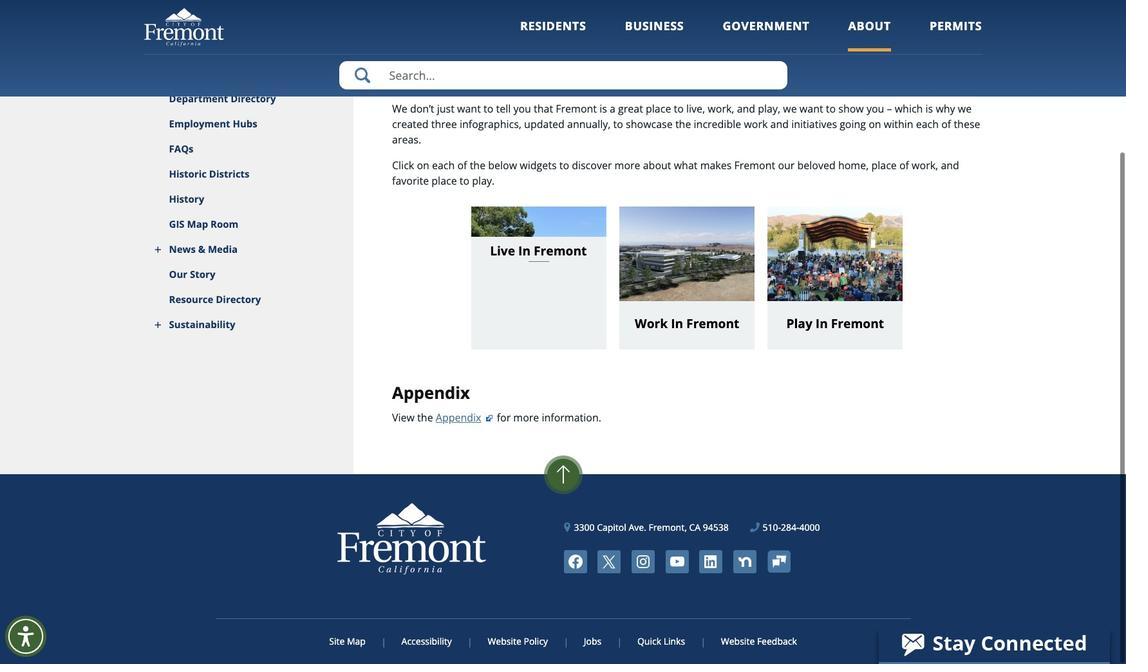 Task type: locate. For each thing, give the bounding box(es) containing it.
footer yt icon image
[[666, 550, 689, 574]]

footer ig icon image
[[632, 550, 655, 574]]

fremont up 'annually,'
[[556, 102, 597, 116]]

department directory
[[169, 92, 276, 105]]

fremont neighborhood with homes, trees, and streets image
[[472, 207, 607, 302]]

appendix
[[392, 382, 470, 404], [436, 411, 481, 425]]

that
[[534, 102, 553, 116]]

fremont inside we don't just want to tell you that fremont is a great place to live, work, and play, we want to show you – which is why we created three infographics, updated annually, to showcase the incredible work and initiatives going on within each of these areas.
[[556, 102, 597, 116]]

3300
[[574, 521, 595, 534]]

1 horizontal spatial map
[[347, 635, 366, 648]]

work, up incredible
[[708, 102, 735, 116]]

directory for resource directory
[[216, 293, 261, 306]]

historic districts
[[169, 167, 250, 180]]

city snapshot
[[392, 7, 569, 42]]

94538
[[703, 521, 729, 534]]

annually,
[[567, 117, 611, 131]]

1 horizontal spatial of
[[900, 158, 909, 173]]

footer li icon image
[[700, 550, 723, 574]]

510-284-4000 link
[[751, 521, 820, 534]]

in right work
[[671, 315, 683, 332]]

284-
[[781, 521, 800, 534]]

jobs
[[584, 635, 602, 648]]

1 horizontal spatial on
[[869, 117, 881, 131]]

directory
[[231, 92, 276, 105], [216, 293, 261, 306]]

font size:
[[916, 68, 954, 79]]

1 horizontal spatial we
[[958, 102, 972, 116]]

1 horizontal spatial work,
[[912, 158, 939, 173]]

0 horizontal spatial place
[[432, 174, 457, 188]]

the inside click on each of the below widgets to discover more about what makes fremont our beloved home, place of work, and favorite place to play.
[[470, 158, 486, 173]]

0 vertical spatial and
[[737, 102, 756, 116]]

is left the why
[[926, 102, 933, 116]]

2 horizontal spatial in
[[816, 315, 828, 332]]

hubs
[[233, 117, 257, 130]]

+ link
[[958, 67, 973, 79]]

place inside we don't just want to tell you that fremont is a great place to live, work, and play, we want to show you – which is why we created three infographics, updated annually, to showcase the incredible work and initiatives going on within each of these areas.
[[646, 102, 671, 116]]

links
[[664, 635, 685, 648]]

each inside we don't just want to tell you that fremont is a great place to live, work, and play, we want to show you – which is why we created three infographics, updated annually, to showcase the incredible work and initiatives going on within each of these areas.
[[916, 117, 939, 131]]

on
[[869, 117, 881, 131], [417, 158, 429, 173]]

0 vertical spatial more
[[615, 158, 641, 173]]

makes
[[700, 158, 732, 173]]

on up favorite
[[417, 158, 429, 173]]

2 vertical spatial the
[[417, 411, 433, 425]]

of
[[942, 117, 951, 131], [458, 158, 467, 173], [900, 158, 909, 173]]

0 horizontal spatial in
[[519, 242, 531, 260]]

live in fremont
[[490, 242, 587, 260]]

more right "for"
[[514, 411, 539, 425]]

1 horizontal spatial the
[[470, 158, 486, 173]]

0 horizontal spatial on
[[417, 158, 429, 173]]

on inside we don't just want to tell you that fremont is a great place to live, work, and play, we want to show you – which is why we created three infographics, updated annually, to showcase the incredible work and initiatives going on within each of these areas.
[[869, 117, 881, 131]]

of down the why
[[942, 117, 951, 131]]

fremont left our
[[735, 158, 776, 173]]

fremont right play
[[831, 315, 884, 332]]

home,
[[838, 158, 869, 173]]

website
[[488, 635, 522, 648], [721, 635, 755, 648]]

0 horizontal spatial website
[[488, 635, 522, 648]]

0 horizontal spatial work,
[[708, 102, 735, 116]]

resource directory link
[[144, 287, 354, 312]]

play in fremont
[[787, 315, 884, 332]]

footer my icon image
[[767, 551, 791, 573]]

fremont right live
[[534, 242, 587, 260]]

1 vertical spatial on
[[417, 158, 429, 173]]

website for website policy
[[488, 635, 522, 648]]

in inside the live in fremont link
[[519, 242, 531, 260]]

website for website feedback
[[721, 635, 755, 648]]

gis map room
[[169, 218, 239, 231]]

map right gis
[[187, 218, 208, 231]]

sustainability
[[169, 318, 235, 331]]

website right links
[[721, 635, 755, 648]]

- link
[[973, 67, 985, 79]]

0 vertical spatial appendix
[[392, 382, 470, 404]]

510-284-4000
[[763, 521, 820, 534]]

1 horizontal spatial in
[[671, 315, 683, 332]]

want
[[457, 102, 481, 116], [800, 102, 824, 116]]

and
[[737, 102, 756, 116], [771, 117, 789, 131], [941, 158, 960, 173]]

2 horizontal spatial of
[[942, 117, 951, 131]]

1 you from the left
[[514, 102, 531, 116]]

1 horizontal spatial feedback
[[870, 67, 907, 78]]

3300 capitol ave. fremont, ca 94538 link
[[564, 521, 729, 534]]

faqs link
[[144, 137, 354, 162]]

to left tell
[[484, 102, 494, 116]]

website left policy
[[488, 635, 522, 648]]

0 horizontal spatial is
[[600, 102, 607, 116]]

1 horizontal spatial place
[[646, 102, 671, 116]]

for
[[497, 411, 511, 425]]

footer fb icon image
[[564, 550, 587, 574]]

in for live
[[519, 242, 531, 260]]

showcase
[[626, 117, 673, 131]]

why
[[936, 102, 955, 116]]

1 vertical spatial directory
[[216, 293, 261, 306]]

fremont,
[[649, 521, 687, 534]]

favorite
[[392, 174, 429, 188]]

2 horizontal spatial place
[[872, 158, 897, 173]]

directory down our story link on the top left of the page
[[216, 293, 261, 306]]

appendix up view the appendix
[[392, 382, 470, 404]]

2 horizontal spatial and
[[941, 158, 960, 173]]

the right the "view"
[[417, 411, 433, 425]]

1 website from the left
[[488, 635, 522, 648]]

work, down within on the right of page
[[912, 158, 939, 173]]

you left –
[[867, 102, 885, 116]]

in right play
[[816, 315, 828, 332]]

employment
[[169, 117, 230, 130]]

resource directory
[[169, 293, 261, 306]]

fremont for play in fremont
[[831, 315, 884, 332]]

below
[[488, 158, 517, 173]]

accessibility
[[402, 635, 452, 648]]

0 horizontal spatial each
[[432, 158, 455, 173]]

to
[[484, 102, 494, 116], [674, 102, 684, 116], [826, 102, 836, 116], [614, 117, 623, 131], [559, 158, 569, 173], [460, 174, 470, 188]]

play,
[[758, 102, 781, 116]]

initiatives
[[792, 117, 837, 131]]

0 vertical spatial map
[[187, 218, 208, 231]]

1 horizontal spatial each
[[916, 117, 939, 131]]

1 vertical spatial each
[[432, 158, 455, 173]]

place right home,
[[872, 158, 897, 173]]

1 horizontal spatial more
[[615, 158, 641, 173]]

work
[[635, 315, 668, 332]]

0 horizontal spatial map
[[187, 218, 208, 231]]

want up the initiatives
[[800, 102, 824, 116]]

1 vertical spatial appendix
[[436, 411, 481, 425]]

information.
[[542, 411, 601, 425]]

fremont for work in fremont
[[687, 315, 740, 332]]

2 horizontal spatial the
[[676, 117, 691, 131]]

in right live
[[519, 242, 531, 260]]

tell
[[496, 102, 511, 116]]

more left about
[[615, 158, 641, 173]]

play
[[787, 315, 813, 332]]

these
[[954, 117, 981, 131]]

1 horizontal spatial and
[[771, 117, 789, 131]]

fremont inside "link"
[[831, 315, 884, 332]]

2 website from the left
[[721, 635, 755, 648]]

work in fremont
[[635, 315, 740, 332]]

and down the play,
[[771, 117, 789, 131]]

each
[[916, 117, 939, 131], [432, 158, 455, 173]]

want right just
[[457, 102, 481, 116]]

we up these
[[958, 102, 972, 116]]

0 vertical spatial on
[[869, 117, 881, 131]]

of left below
[[458, 158, 467, 173]]

each right click
[[432, 158, 455, 173]]

&
[[198, 243, 205, 256]]

fremont right work
[[687, 315, 740, 332]]

place up showcase
[[646, 102, 671, 116]]

in inside play in fremont "link"
[[816, 315, 828, 332]]

0 horizontal spatial of
[[458, 158, 467, 173]]

the down live,
[[676, 117, 691, 131]]

the up play.
[[470, 158, 486, 173]]

summer concert in central park with concert-goers sitting and dancing on lawn in front of performance pavilion overlooking lake elizabeth image
[[768, 207, 903, 302]]

work, inside we don't just want to tell you that fremont is a great place to live, work, and play, we want to show you – which is why we created three infographics, updated annually, to showcase the incredible work and initiatives going on within each of these areas.
[[708, 102, 735, 116]]

0 horizontal spatial feedback
[[757, 635, 797, 648]]

we right the play,
[[783, 102, 797, 116]]

news & media link
[[144, 237, 354, 262]]

0 vertical spatial place
[[646, 102, 671, 116]]

about
[[848, 18, 891, 33]]

0 horizontal spatial more
[[514, 411, 539, 425]]

on right going
[[869, 117, 881, 131]]

employment hubs
[[169, 117, 257, 130]]

map for gis
[[187, 218, 208, 231]]

1 vertical spatial map
[[347, 635, 366, 648]]

rendering of building with trees around it and a dry grass field in the foreground image
[[620, 207, 779, 302]]

you right tell
[[514, 102, 531, 116]]

1 horizontal spatial you
[[867, 102, 885, 116]]

0 vertical spatial work,
[[708, 102, 735, 116]]

0 horizontal spatial you
[[514, 102, 531, 116]]

our story
[[169, 268, 215, 281]]

and down these
[[941, 158, 960, 173]]

we
[[783, 102, 797, 116], [958, 102, 972, 116]]

0 horizontal spatial want
[[457, 102, 481, 116]]

map for site
[[347, 635, 366, 648]]

0 horizontal spatial we
[[783, 102, 797, 116]]

map right "site"
[[347, 635, 366, 648]]

font size: link
[[916, 68, 954, 79]]

1 vertical spatial the
[[470, 158, 486, 173]]

permits link
[[930, 18, 982, 51]]

directory up the employment hubs link
[[231, 92, 276, 105]]

in inside work in fremont link
[[671, 315, 683, 332]]

1 horizontal spatial is
[[926, 102, 933, 116]]

2 vertical spatial and
[[941, 158, 960, 173]]

0 vertical spatial each
[[916, 117, 939, 131]]

gis map room link
[[144, 212, 354, 237]]

and up work
[[737, 102, 756, 116]]

1 is from the left
[[600, 102, 607, 116]]

1 horizontal spatial want
[[800, 102, 824, 116]]

feedback link
[[856, 67, 907, 78]]

each down the why
[[916, 117, 939, 131]]

of down within on the right of page
[[900, 158, 909, 173]]

city
[[392, 7, 442, 42]]

place right favorite
[[432, 174, 457, 188]]

feedback inside columnusercontrol3 main content
[[870, 67, 907, 78]]

to left play.
[[460, 174, 470, 188]]

510-
[[763, 521, 781, 534]]

is left a
[[600, 102, 607, 116]]

1 vertical spatial work,
[[912, 158, 939, 173]]

within
[[884, 117, 914, 131]]

1 horizontal spatial website
[[721, 635, 755, 648]]

appendix left "for"
[[436, 411, 481, 425]]

0 horizontal spatial the
[[417, 411, 433, 425]]

historic districts link
[[144, 162, 354, 187]]

click
[[392, 158, 414, 173]]

0 vertical spatial feedback
[[870, 67, 907, 78]]

2 you from the left
[[867, 102, 885, 116]]

0 vertical spatial directory
[[231, 92, 276, 105]]

going
[[840, 117, 866, 131]]

map
[[187, 218, 208, 231], [347, 635, 366, 648]]

1 we from the left
[[783, 102, 797, 116]]

0 vertical spatial the
[[676, 117, 691, 131]]



Task type: vqa. For each thing, say whether or not it's contained in the screenshot.
business tax
no



Task type: describe. For each thing, give the bounding box(es) containing it.
appendix link
[[436, 411, 494, 425]]

1 vertical spatial more
[[514, 411, 539, 425]]

business
[[625, 18, 684, 33]]

room
[[211, 218, 239, 231]]

2 is from the left
[[926, 102, 933, 116]]

view
[[392, 411, 415, 425]]

2 vertical spatial place
[[432, 174, 457, 188]]

residents link
[[520, 18, 586, 51]]

work, inside click on each of the below widgets to discover more about what makes fremont our beloved home, place of work, and favorite place to play.
[[912, 158, 939, 173]]

about
[[643, 158, 671, 173]]

the inside we don't just want to tell you that fremont is a great place to live, work, and play, we want to show you – which is why we created three infographics, updated annually, to showcase the incredible work and initiatives going on within each of these areas.
[[676, 117, 691, 131]]

play.
[[472, 174, 495, 188]]

in for play
[[816, 315, 828, 332]]

we
[[392, 102, 408, 116]]

to down a
[[614, 117, 623, 131]]

don't
[[410, 102, 434, 116]]

to left live,
[[674, 102, 684, 116]]

work
[[744, 117, 768, 131]]

0 horizontal spatial and
[[737, 102, 756, 116]]

size:
[[936, 68, 954, 79]]

fremont for live in fremont
[[534, 242, 587, 260]]

website feedback
[[721, 635, 797, 648]]

government link
[[723, 18, 810, 51]]

columnusercontrol3 main content
[[354, 0, 989, 474]]

quick links
[[638, 635, 685, 648]]

of inside we don't just want to tell you that fremont is a great place to live, work, and play, we want to show you – which is why we created three infographics, updated annually, to showcase the incredible work and initiatives going on within each of these areas.
[[942, 117, 951, 131]]

more inside click on each of the below widgets to discover more about what makes fremont our beloved home, place of work, and favorite place to play.
[[615, 158, 641, 173]]

click on each of the below widgets to discover more about what makes fremont our beloved home, place of work, and favorite place to play.
[[392, 158, 960, 188]]

work in fremont link
[[620, 207, 779, 350]]

each inside click on each of the below widgets to discover more about what makes fremont our beloved home, place of work, and favorite place to play.
[[432, 158, 455, 173]]

3300 capitol ave. fremont, ca 94538
[[574, 521, 729, 534]]

site map
[[329, 635, 366, 648]]

residents
[[520, 18, 586, 33]]

for more information.
[[494, 411, 604, 425]]

policy
[[524, 635, 548, 648]]

and inside click on each of the below widgets to discover more about what makes fremont our beloved home, place of work, and favorite place to play.
[[941, 158, 960, 173]]

history link
[[144, 187, 354, 212]]

our
[[778, 158, 795, 173]]

our story link
[[144, 262, 354, 287]]

to left show at the top of the page
[[826, 102, 836, 116]]

play in fremont link
[[768, 207, 903, 350]]

about link
[[848, 18, 891, 51]]

1 vertical spatial feedback
[[757, 635, 797, 648]]

–
[[887, 102, 892, 116]]

4000
[[800, 521, 820, 534]]

in for work
[[671, 315, 683, 332]]

ca
[[689, 521, 701, 534]]

accessibility link
[[385, 635, 469, 648]]

quick links link
[[621, 635, 702, 648]]

footer tw icon image
[[598, 550, 621, 574]]

history
[[169, 193, 204, 205]]

directory for department directory
[[231, 92, 276, 105]]

great
[[618, 102, 643, 116]]

incredible
[[694, 117, 741, 131]]

view the appendix
[[392, 411, 481, 425]]

three
[[431, 117, 457, 131]]

to right widgets
[[559, 158, 569, 173]]

our
[[169, 268, 188, 281]]

stay connected image
[[879, 627, 1109, 663]]

what
[[674, 158, 698, 173]]

on inside click on each of the below widgets to discover more about what makes fremont our beloved home, place of work, and favorite place to play.
[[417, 158, 429, 173]]

1 vertical spatial and
[[771, 117, 789, 131]]

fremont inside click on each of the below widgets to discover more about what makes fremont our beloved home, place of work, and favorite place to play.
[[735, 158, 776, 173]]

areas.
[[392, 133, 421, 147]]

website feedback link
[[704, 635, 797, 648]]

beloved
[[798, 158, 836, 173]]

Search text field
[[339, 61, 787, 90]]

+
[[968, 67, 973, 79]]

snapshot
[[449, 7, 569, 42]]

infographics,
[[460, 117, 522, 131]]

quick
[[638, 635, 661, 648]]

resource
[[169, 293, 213, 306]]

historic
[[169, 167, 207, 180]]

1 vertical spatial place
[[872, 158, 897, 173]]

ave.
[[629, 521, 646, 534]]

website policy link
[[471, 635, 565, 648]]

just
[[437, 102, 455, 116]]

jobs link
[[567, 635, 618, 648]]

permits
[[930, 18, 982, 33]]

font
[[916, 68, 934, 79]]

live
[[490, 242, 515, 260]]

-
[[982, 67, 985, 79]]

which
[[895, 102, 923, 116]]

districts
[[209, 167, 250, 180]]

created
[[392, 117, 429, 131]]

widgets
[[520, 158, 557, 173]]

site map link
[[329, 635, 382, 648]]

live,
[[687, 102, 705, 116]]

media
[[208, 243, 238, 256]]

2 want from the left
[[800, 102, 824, 116]]

sustainability link
[[144, 312, 354, 337]]

department directory link
[[144, 86, 354, 111]]

gis
[[169, 218, 185, 231]]

news
[[169, 243, 196, 256]]

story
[[190, 268, 215, 281]]

business link
[[625, 18, 684, 51]]

news & media
[[169, 243, 238, 256]]

footer nd icon image
[[733, 550, 757, 574]]

a
[[610, 102, 616, 116]]

live in fremont link
[[472, 207, 607, 350]]

2 we from the left
[[958, 102, 972, 116]]

1 want from the left
[[457, 102, 481, 116]]



